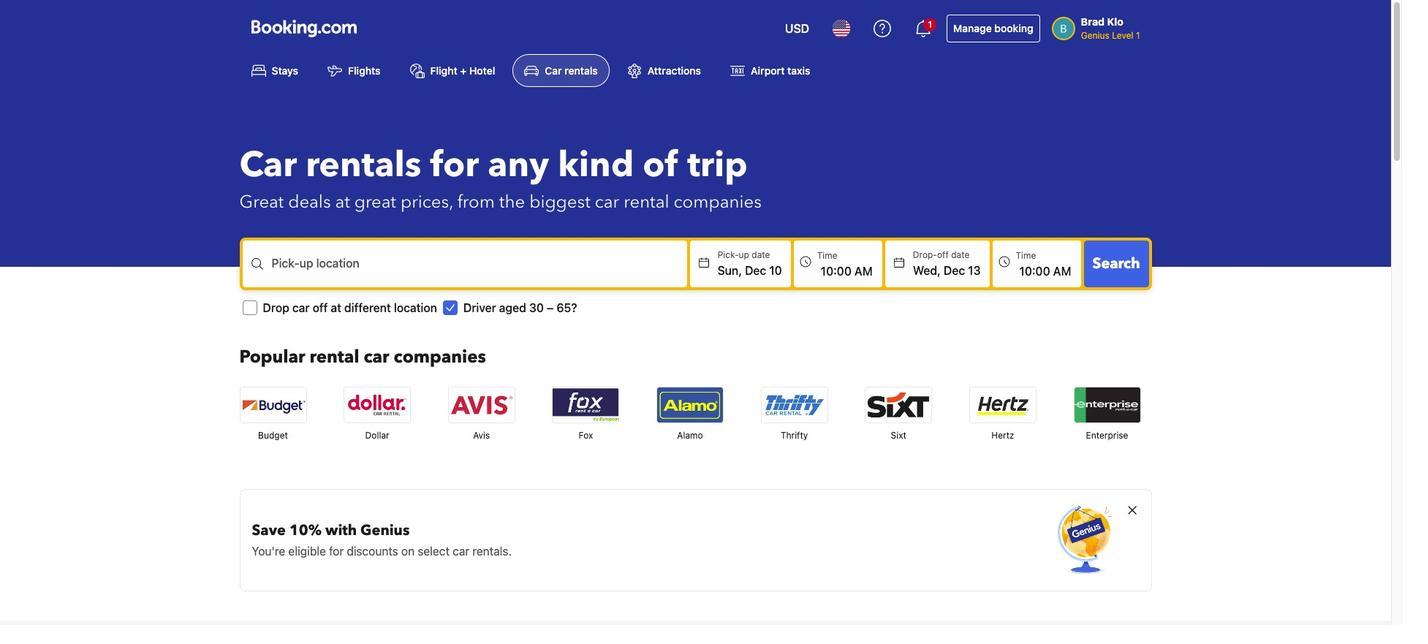 Task type: describe. For each thing, give the bounding box(es) containing it.
save
[[252, 521, 286, 541]]

eligible
[[289, 545, 326, 558]]

flights link
[[316, 54, 392, 87]]

wed,
[[913, 264, 941, 277]]

deals
[[288, 190, 331, 215]]

attractions
[[648, 65, 702, 77]]

stays link
[[240, 54, 310, 87]]

enterprise logo image
[[1075, 388, 1141, 423]]

dollar logo image
[[345, 388, 410, 423]]

manage booking
[[954, 22, 1034, 34]]

drop
[[263, 302, 290, 315]]

save 10% with genius you're eligible for discounts on select car rentals.
[[252, 521, 512, 558]]

trip
[[688, 141, 748, 190]]

13
[[969, 264, 981, 277]]

pick- for pick-up date sun, dec 10
[[718, 250, 739, 261]]

great
[[240, 190, 284, 215]]

1 vertical spatial off
[[313, 302, 328, 315]]

you're
[[252, 545, 286, 558]]

car right drop on the left
[[292, 302, 310, 315]]

Pick-up location field
[[272, 264, 687, 282]]

drop-off date wed, dec 13
[[913, 250, 981, 277]]

1 inside brad klo genius level 1
[[1137, 30, 1141, 41]]

thrifty logo image
[[762, 388, 828, 423]]

up for location
[[300, 257, 313, 270]]

alamo
[[678, 430, 703, 441]]

alamo logo image
[[658, 388, 723, 423]]

booking
[[995, 22, 1034, 34]]

sixt logo image
[[866, 388, 932, 423]]

airport taxis link
[[719, 54, 822, 87]]

rentals for car rentals
[[565, 65, 598, 77]]

0 horizontal spatial companies
[[394, 345, 486, 370]]

manage
[[954, 22, 992, 34]]

manage booking link
[[947, 15, 1041, 42]]

car up 'dollar logo'
[[364, 345, 390, 370]]

stays
[[272, 65, 298, 77]]

dec for sun,
[[745, 264, 767, 277]]

dec for wed,
[[944, 264, 966, 277]]

thrifty
[[781, 430, 808, 441]]

at inside car rentals for any kind of trip great deals at great prices, from the biggest car rental companies
[[335, 190, 350, 215]]

brad klo genius level 1
[[1082, 15, 1141, 41]]

car for car rentals for any kind of trip great deals at great prices, from the biggest car rental companies
[[240, 141, 297, 190]]

flight + hotel
[[431, 65, 495, 77]]

search button
[[1084, 241, 1149, 288]]

airport taxis
[[751, 65, 811, 77]]

klo
[[1108, 15, 1124, 28]]

search
[[1093, 254, 1141, 274]]

prices,
[[401, 190, 453, 215]]

companies inside car rentals for any kind of trip great deals at great prices, from the biggest car rental companies
[[674, 190, 762, 215]]

fox logo image
[[553, 388, 619, 423]]

car rentals link
[[513, 54, 610, 87]]

driver aged 30 – 65?
[[464, 302, 577, 315]]

enterprise
[[1087, 430, 1129, 441]]

hertz logo image
[[971, 388, 1036, 423]]

usd
[[786, 22, 810, 35]]

30
[[529, 302, 544, 315]]

sun,
[[718, 264, 742, 277]]

up for date
[[739, 250, 750, 261]]

level
[[1113, 30, 1134, 41]]

attractions link
[[616, 54, 713, 87]]

10
[[770, 264, 783, 277]]

date for 10
[[752, 250, 771, 261]]

airport
[[751, 65, 785, 77]]

car rentals for any kind of trip great deals at great prices, from the biggest car rental companies
[[240, 141, 762, 215]]



Task type: locate. For each thing, give the bounding box(es) containing it.
0 vertical spatial off
[[938, 250, 949, 261]]

rental
[[624, 190, 670, 215], [310, 345, 359, 370]]

pick-up date sun, dec 10
[[718, 250, 783, 277]]

dec
[[745, 264, 767, 277], [944, 264, 966, 277]]

for up the from
[[430, 141, 479, 190]]

1 vertical spatial rentals
[[306, 141, 422, 190]]

rentals
[[565, 65, 598, 77], [306, 141, 422, 190]]

1 vertical spatial for
[[329, 545, 344, 558]]

1 horizontal spatial location
[[394, 302, 437, 315]]

2 dec from the left
[[944, 264, 966, 277]]

pick- up drop on the left
[[272, 257, 300, 270]]

0 vertical spatial rentals
[[565, 65, 598, 77]]

car inside car rentals link
[[545, 65, 562, 77]]

with
[[325, 521, 357, 541]]

0 horizontal spatial dec
[[745, 264, 767, 277]]

driver
[[464, 302, 496, 315]]

location right different
[[394, 302, 437, 315]]

0 horizontal spatial 1
[[928, 19, 933, 30]]

date up 10
[[752, 250, 771, 261]]

car rentals
[[545, 65, 598, 77]]

pick-
[[718, 250, 739, 261], [272, 257, 300, 270]]

1 inside 1 button
[[928, 19, 933, 30]]

from
[[458, 190, 495, 215]]

off right drop on the left
[[313, 302, 328, 315]]

0 horizontal spatial location
[[316, 257, 360, 270]]

1 vertical spatial rental
[[310, 345, 359, 370]]

car inside save 10% with genius you're eligible for discounts on select car rentals.
[[453, 545, 470, 558]]

discounts
[[347, 545, 398, 558]]

drop car off at different location
[[263, 302, 437, 315]]

0 vertical spatial car
[[545, 65, 562, 77]]

1 vertical spatial location
[[394, 302, 437, 315]]

1 horizontal spatial rentals
[[565, 65, 598, 77]]

kind
[[558, 141, 634, 190]]

popular rental car companies
[[240, 345, 486, 370]]

drop-
[[913, 250, 938, 261]]

dollar
[[365, 430, 390, 441]]

1 vertical spatial at
[[331, 302, 342, 315]]

dec inside the pick-up date sun, dec 10
[[745, 264, 767, 277]]

brad
[[1082, 15, 1105, 28]]

0 horizontal spatial rental
[[310, 345, 359, 370]]

dec inside drop-off date wed, dec 13
[[944, 264, 966, 277]]

1 horizontal spatial companies
[[674, 190, 762, 215]]

rental down of
[[624, 190, 670, 215]]

pick-up location
[[272, 257, 360, 270]]

0 vertical spatial location
[[316, 257, 360, 270]]

aged
[[499, 302, 527, 315]]

off inside drop-off date wed, dec 13
[[938, 250, 949, 261]]

1 horizontal spatial 1
[[1137, 30, 1141, 41]]

car up 'great'
[[240, 141, 297, 190]]

1 vertical spatial companies
[[394, 345, 486, 370]]

1 button
[[906, 11, 941, 46]]

pick- inside the pick-up date sun, dec 10
[[718, 250, 739, 261]]

up
[[739, 250, 750, 261], [300, 257, 313, 270]]

genius
[[1082, 30, 1110, 41], [361, 521, 410, 541]]

select
[[418, 545, 450, 558]]

for inside car rentals for any kind of trip great deals at great prices, from the biggest car rental companies
[[430, 141, 479, 190]]

1 horizontal spatial pick-
[[718, 250, 739, 261]]

date
[[752, 250, 771, 261], [952, 250, 970, 261]]

budget
[[258, 430, 288, 441]]

0 horizontal spatial up
[[300, 257, 313, 270]]

on
[[402, 545, 415, 558]]

0 vertical spatial genius
[[1082, 30, 1110, 41]]

1 right level
[[1137, 30, 1141, 41]]

genius down brad
[[1082, 30, 1110, 41]]

+
[[460, 65, 467, 77]]

car
[[545, 65, 562, 77], [240, 141, 297, 190]]

1 horizontal spatial car
[[545, 65, 562, 77]]

1 dec from the left
[[745, 264, 767, 277]]

at left great
[[335, 190, 350, 215]]

0 horizontal spatial off
[[313, 302, 328, 315]]

location
[[316, 257, 360, 270], [394, 302, 437, 315]]

rentals.
[[473, 545, 512, 558]]

0 horizontal spatial genius
[[361, 521, 410, 541]]

budget logo image
[[240, 388, 306, 423]]

car inside car rentals for any kind of trip great deals at great prices, from the biggest car rental companies
[[595, 190, 620, 215]]

car
[[595, 190, 620, 215], [292, 302, 310, 315], [364, 345, 390, 370], [453, 545, 470, 558]]

genius inside brad klo genius level 1
[[1082, 30, 1110, 41]]

1 horizontal spatial up
[[739, 250, 750, 261]]

usd button
[[777, 11, 819, 46]]

1 vertical spatial car
[[240, 141, 297, 190]]

0 horizontal spatial car
[[240, 141, 297, 190]]

companies down the driver
[[394, 345, 486, 370]]

any
[[488, 141, 550, 190]]

avis
[[473, 430, 490, 441]]

rental inside car rentals for any kind of trip great deals at great prices, from the biggest car rental companies
[[624, 190, 670, 215]]

off
[[938, 250, 949, 261], [313, 302, 328, 315]]

off up wed, at the right top of the page
[[938, 250, 949, 261]]

2 date from the left
[[952, 250, 970, 261]]

date for 13
[[952, 250, 970, 261]]

fox
[[579, 430, 593, 441]]

1 horizontal spatial dec
[[944, 264, 966, 277]]

companies down trip
[[674, 190, 762, 215]]

genius up discounts
[[361, 521, 410, 541]]

pick- up sun,
[[718, 250, 739, 261]]

up up sun,
[[739, 250, 750, 261]]

car for car rentals
[[545, 65, 562, 77]]

of
[[643, 141, 679, 190]]

0 horizontal spatial date
[[752, 250, 771, 261]]

biggest
[[530, 190, 591, 215]]

flight
[[431, 65, 458, 77]]

car inside car rentals for any kind of trip great deals at great prices, from the biggest car rental companies
[[240, 141, 297, 190]]

car right hotel
[[545, 65, 562, 77]]

date up 13
[[952, 250, 970, 261]]

rentals for car rentals for any kind of trip great deals at great prices, from the biggest car rental companies
[[306, 141, 422, 190]]

at
[[335, 190, 350, 215], [331, 302, 342, 315]]

0 vertical spatial at
[[335, 190, 350, 215]]

great
[[355, 190, 396, 215]]

0 vertical spatial for
[[430, 141, 479, 190]]

for inside save 10% with genius you're eligible for discounts on select car rentals.
[[329, 545, 344, 558]]

0 horizontal spatial for
[[329, 545, 344, 558]]

up inside the pick-up date sun, dec 10
[[739, 250, 750, 261]]

booking.com online hotel reservations image
[[251, 20, 357, 37]]

taxis
[[788, 65, 811, 77]]

hotel
[[470, 65, 495, 77]]

popular
[[240, 345, 305, 370]]

0 horizontal spatial pick-
[[272, 257, 300, 270]]

up down deals
[[300, 257, 313, 270]]

for
[[430, 141, 479, 190], [329, 545, 344, 558]]

1 horizontal spatial for
[[430, 141, 479, 190]]

car down kind
[[595, 190, 620, 215]]

sixt
[[891, 430, 907, 441]]

at left different
[[331, 302, 342, 315]]

–
[[547, 302, 554, 315]]

genius inside save 10% with genius you're eligible for discounts on select car rentals.
[[361, 521, 410, 541]]

location up drop car off at different location
[[316, 257, 360, 270]]

avis logo image
[[449, 388, 515, 423]]

dec left 10
[[745, 264, 767, 277]]

dec left 13
[[944, 264, 966, 277]]

1 horizontal spatial off
[[938, 250, 949, 261]]

pick- for pick-up location
[[272, 257, 300, 270]]

0 horizontal spatial rentals
[[306, 141, 422, 190]]

1 left manage
[[928, 19, 933, 30]]

0 vertical spatial rental
[[624, 190, 670, 215]]

flights
[[348, 65, 381, 77]]

different
[[344, 302, 391, 315]]

companies
[[674, 190, 762, 215], [394, 345, 486, 370]]

flight + hotel link
[[398, 54, 507, 87]]

date inside the pick-up date sun, dec 10
[[752, 250, 771, 261]]

1 vertical spatial genius
[[361, 521, 410, 541]]

hertz
[[992, 430, 1015, 441]]

the
[[499, 190, 525, 215]]

rental down drop car off at different location
[[310, 345, 359, 370]]

1 date from the left
[[752, 250, 771, 261]]

0 vertical spatial companies
[[674, 190, 762, 215]]

1 horizontal spatial rental
[[624, 190, 670, 215]]

car right select
[[453, 545, 470, 558]]

rentals inside car rentals for any kind of trip great deals at great prices, from the biggest car rental companies
[[306, 141, 422, 190]]

date inside drop-off date wed, dec 13
[[952, 250, 970, 261]]

10%
[[290, 521, 322, 541]]

1 horizontal spatial genius
[[1082, 30, 1110, 41]]

65?
[[557, 302, 577, 315]]

for down with
[[329, 545, 344, 558]]

1
[[928, 19, 933, 30], [1137, 30, 1141, 41]]

1 horizontal spatial date
[[952, 250, 970, 261]]



Task type: vqa. For each thing, say whether or not it's contained in the screenshot.
The Dec within the Drop-off date Wed, Dec 13
yes



